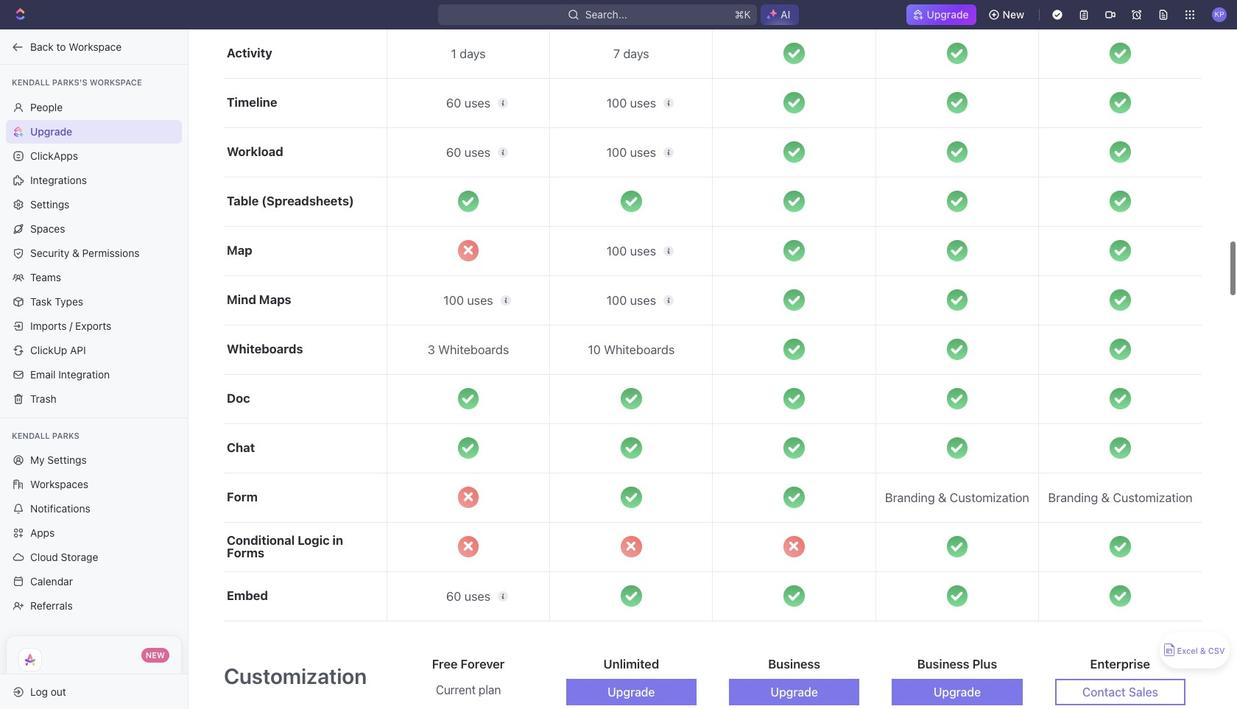 Task type: locate. For each thing, give the bounding box(es) containing it.
1 vertical spatial upgrade link
[[6, 120, 182, 143]]

contact sales
[[1083, 686, 1159, 699]]

days right '1' at the left of the page
[[460, 46, 486, 61]]

1 horizontal spatial branding & customization
[[1049, 490, 1193, 505]]

100 uses for map
[[607, 244, 656, 258]]

table
[[227, 194, 259, 209]]

apps link
[[6, 522, 182, 545]]

email
[[30, 368, 56, 380]]

1 days
[[451, 46, 486, 61]]

calendar link
[[6, 570, 182, 594]]

0 vertical spatial 60
[[446, 95, 461, 110]]

0 horizontal spatial business
[[768, 657, 821, 672]]

1 business from the left
[[768, 657, 821, 672]]

close image for conditional logic in forms
[[458, 537, 479, 558]]

business for business plus
[[918, 657, 970, 672]]

0 horizontal spatial new
[[146, 650, 165, 660]]

0 vertical spatial 60 uses
[[446, 95, 491, 110]]

business
[[768, 657, 821, 672], [918, 657, 970, 672]]

1 horizontal spatial whiteboards
[[438, 342, 509, 357]]

60 for workload
[[446, 145, 461, 160]]

workspace inside button
[[69, 40, 122, 53]]

100 uses for workload
[[607, 145, 656, 160]]

upgrade
[[927, 8, 969, 21], [30, 125, 72, 137], [608, 686, 655, 699], [771, 686, 818, 699], [934, 686, 981, 699]]

permissions
[[82, 246, 140, 259]]

3 whiteboards from the left
[[604, 342, 675, 357]]

teams link
[[6, 266, 182, 289]]

2 kendall from the top
[[12, 431, 50, 440]]

3
[[428, 342, 435, 357]]

2 branding & customization from the left
[[1049, 490, 1193, 505]]

2 60 from the top
[[446, 145, 461, 160]]

doc
[[227, 391, 250, 406]]

imports
[[30, 319, 67, 332]]

100 for timeline
[[607, 95, 627, 110]]

100
[[607, 95, 627, 110], [607, 145, 627, 160], [607, 244, 627, 258], [444, 293, 464, 308], [607, 293, 627, 308]]

0 vertical spatial kendall
[[12, 77, 50, 87]]

kendall up the my
[[12, 431, 50, 440]]

0 horizontal spatial branding & customization
[[885, 490, 1030, 505]]

upgrade link
[[906, 4, 977, 25], [6, 120, 182, 143]]

notifications link
[[6, 497, 182, 521]]

out
[[51, 685, 66, 698]]

upgrade button for business plus
[[892, 679, 1023, 705]]

chat
[[227, 441, 255, 455]]

2 upgrade button from the left
[[729, 679, 860, 705]]

contact sales button
[[1055, 679, 1186, 705]]

2 horizontal spatial whiteboards
[[604, 342, 675, 357]]

1 upgrade button from the left
[[566, 679, 697, 705]]

close image
[[458, 240, 479, 261], [621, 537, 642, 558], [784, 537, 805, 558]]

imports / exports link
[[6, 314, 182, 338]]

whiteboards down the mind maps at top left
[[227, 342, 303, 357]]

excel & csv
[[1178, 646, 1226, 656]]

kendall
[[12, 77, 50, 87], [12, 431, 50, 440]]

current
[[436, 683, 476, 697]]

7
[[614, 46, 620, 61]]

kendall up people
[[12, 77, 50, 87]]

1 horizontal spatial business
[[918, 657, 970, 672]]

upgrade for business
[[771, 686, 818, 699]]

conditional
[[227, 533, 295, 548]]

calendar
[[30, 575, 73, 588]]

1 horizontal spatial branding
[[1049, 490, 1099, 505]]

3 60 uses from the top
[[446, 589, 491, 604]]

60
[[446, 95, 461, 110], [446, 145, 461, 160], [446, 589, 461, 604]]

new
[[1003, 8, 1025, 21], [146, 650, 165, 660]]

excel
[[1178, 646, 1198, 656]]

kendall parks
[[12, 431, 79, 440]]

parks
[[52, 431, 79, 440]]

upgrade button for business
[[729, 679, 860, 705]]

1 60 uses from the top
[[446, 95, 491, 110]]

1 horizontal spatial upgrade link
[[906, 4, 977, 25]]

10
[[588, 342, 601, 357]]

days right 7
[[624, 46, 650, 61]]

1 vertical spatial kendall
[[12, 431, 50, 440]]

whiteboards
[[227, 342, 303, 357], [438, 342, 509, 357], [604, 342, 675, 357]]

notifications
[[30, 502, 90, 515]]

60 uses for embed
[[446, 589, 491, 604]]

workspace right to
[[69, 40, 122, 53]]

2 close image from the top
[[458, 537, 479, 558]]

1 vertical spatial workspace
[[90, 77, 142, 87]]

upgrade button
[[566, 679, 697, 705], [729, 679, 860, 705], [892, 679, 1023, 705]]

business plus
[[918, 657, 998, 672]]

2 business from the left
[[918, 657, 970, 672]]

workspaces link
[[6, 473, 182, 497]]

&
[[72, 246, 79, 259], [938, 490, 947, 505], [1102, 490, 1110, 505], [1201, 646, 1206, 656]]

1 close image from the top
[[458, 487, 479, 508]]

0 horizontal spatial days
[[460, 46, 486, 61]]

0 horizontal spatial upgrade button
[[566, 679, 697, 705]]

0 vertical spatial close image
[[458, 487, 479, 508]]

whiteboards for 10 whiteboards
[[604, 342, 675, 357]]

upgrade link left new button
[[906, 4, 977, 25]]

1 vertical spatial close image
[[458, 537, 479, 558]]

clickup
[[30, 344, 67, 356]]

100 for mind maps
[[607, 293, 627, 308]]

0 horizontal spatial branding
[[885, 490, 935, 505]]

check image
[[1110, 43, 1131, 64], [784, 92, 805, 113], [947, 92, 968, 113], [784, 142, 805, 163], [1110, 142, 1131, 163], [458, 191, 479, 212], [621, 191, 642, 212], [1110, 191, 1131, 212], [1110, 240, 1131, 261], [784, 290, 805, 311], [784, 339, 805, 360], [458, 388, 479, 409], [784, 388, 805, 409], [947, 388, 968, 409], [1110, 388, 1131, 409], [458, 438, 479, 459], [621, 438, 642, 459], [784, 438, 805, 459], [947, 438, 968, 459], [621, 487, 642, 508], [947, 537, 968, 558], [1110, 586, 1131, 607]]

2 vertical spatial 60
[[446, 589, 461, 604]]

100 uses
[[607, 95, 656, 110], [607, 145, 656, 160], [607, 244, 656, 258], [444, 293, 493, 308], [607, 293, 656, 308]]

branding
[[885, 490, 935, 505], [1049, 490, 1099, 505]]

0 horizontal spatial customization
[[224, 664, 367, 689]]

1 horizontal spatial days
[[624, 46, 650, 61]]

settings link
[[6, 193, 182, 216]]

embed
[[227, 589, 268, 603]]

settings down parks
[[47, 454, 87, 466]]

kp
[[1215, 10, 1225, 19]]

10 whiteboards
[[588, 342, 675, 357]]

2 branding from the left
[[1049, 490, 1099, 505]]

integrations link
[[6, 168, 182, 192]]

customization
[[950, 490, 1030, 505], [1113, 490, 1193, 505], [224, 664, 367, 689]]

conditional logic in forms
[[227, 533, 343, 560]]

1 vertical spatial 60 uses
[[446, 145, 491, 160]]

whiteboards right 3
[[438, 342, 509, 357]]

check image
[[784, 43, 805, 64], [947, 43, 968, 64], [1110, 92, 1131, 113], [947, 142, 968, 163], [784, 191, 805, 212], [947, 191, 968, 212], [784, 240, 805, 261], [947, 240, 968, 261], [947, 290, 968, 311], [1110, 290, 1131, 311], [947, 339, 968, 360], [1110, 339, 1131, 360], [621, 388, 642, 409], [1110, 438, 1131, 459], [784, 487, 805, 508], [1110, 537, 1131, 558], [621, 586, 642, 607], [784, 586, 805, 607], [947, 586, 968, 607]]

my settings
[[30, 454, 87, 466]]

1 horizontal spatial upgrade button
[[729, 679, 860, 705]]

1 days from the left
[[460, 46, 486, 61]]

100 for map
[[607, 244, 627, 258]]

0 vertical spatial upgrade link
[[906, 4, 977, 25]]

security
[[30, 246, 69, 259]]

1 60 from the top
[[446, 95, 461, 110]]

3 whiteboards
[[428, 342, 509, 357]]

2 whiteboards from the left
[[438, 342, 509, 357]]

60 uses for workload
[[446, 145, 491, 160]]

60 for timeline
[[446, 95, 461, 110]]

7 days
[[614, 46, 650, 61]]

whiteboards right 10
[[604, 342, 675, 357]]

ai
[[781, 8, 791, 21]]

2 horizontal spatial upgrade button
[[892, 679, 1023, 705]]

days
[[460, 46, 486, 61], [624, 46, 650, 61]]

3 upgrade button from the left
[[892, 679, 1023, 705]]

2 days from the left
[[624, 46, 650, 61]]

1 horizontal spatial new
[[1003, 8, 1025, 21]]

2 vertical spatial 60 uses
[[446, 589, 491, 604]]

cloud storage
[[30, 551, 98, 564]]

exports
[[75, 319, 111, 332]]

1 branding from the left
[[885, 490, 935, 505]]

0 vertical spatial new
[[1003, 8, 1025, 21]]

1 horizontal spatial close image
[[621, 537, 642, 558]]

2 60 uses from the top
[[446, 145, 491, 160]]

1 kendall from the top
[[12, 77, 50, 87]]

email integration link
[[6, 363, 182, 386]]

1 branding & customization from the left
[[885, 490, 1030, 505]]

0 vertical spatial workspace
[[69, 40, 122, 53]]

3 60 from the top
[[446, 589, 461, 604]]

sales
[[1129, 686, 1159, 699]]

0 horizontal spatial whiteboards
[[227, 342, 303, 357]]

settings up spaces at the top left
[[30, 198, 70, 210]]

back
[[30, 40, 54, 53]]

1 vertical spatial 60
[[446, 145, 461, 160]]

back to workspace
[[30, 40, 122, 53]]

100 for workload
[[607, 145, 627, 160]]

close image
[[458, 487, 479, 508], [458, 537, 479, 558]]

logic
[[298, 533, 330, 548]]

workspace up people link
[[90, 77, 142, 87]]

uses
[[465, 95, 491, 110], [630, 95, 656, 110], [465, 145, 491, 160], [630, 145, 656, 160], [630, 244, 656, 258], [467, 293, 493, 308], [630, 293, 656, 308], [465, 589, 491, 604]]

upgrade link down people link
[[6, 120, 182, 143]]



Task type: vqa. For each thing, say whether or not it's contained in the screenshot.
SECURITY
yes



Task type: describe. For each thing, give the bounding box(es) containing it.
0 horizontal spatial upgrade link
[[6, 120, 182, 143]]

cloud storage link
[[6, 546, 182, 569]]

free forever
[[432, 657, 505, 672]]

upgrade for unlimited
[[608, 686, 655, 699]]

api
[[70, 344, 86, 356]]

people
[[30, 101, 63, 113]]

map
[[227, 243, 253, 258]]

security & permissions
[[30, 246, 140, 259]]

workspace for back to workspace
[[69, 40, 122, 53]]

log out
[[30, 685, 66, 698]]

imports / exports
[[30, 319, 111, 332]]

workspace for kendall parks's workspace
[[90, 77, 142, 87]]

parks's
[[52, 77, 87, 87]]

kendall for my settings
[[12, 431, 50, 440]]

storage
[[61, 551, 98, 564]]

activity
[[227, 46, 272, 61]]

maps
[[259, 293, 291, 307]]

ai button
[[761, 4, 799, 25]]

1 vertical spatial settings
[[47, 454, 87, 466]]

business for business
[[768, 657, 821, 672]]

workspaces
[[30, 478, 88, 491]]

enterprise
[[1091, 657, 1151, 672]]

days for 1 days
[[460, 46, 486, 61]]

⌘k
[[735, 8, 751, 21]]

1 whiteboards from the left
[[227, 342, 303, 357]]

60 for embed
[[446, 589, 461, 604]]

task types
[[30, 295, 83, 308]]

clickapps link
[[6, 144, 182, 168]]

log
[[30, 685, 48, 698]]

upgrade for business plus
[[934, 686, 981, 699]]

excel & csv link
[[1160, 632, 1230, 669]]

100 uses for mind maps
[[607, 293, 656, 308]]

in
[[333, 533, 343, 548]]

1 vertical spatial new
[[146, 650, 165, 660]]

current plan
[[436, 683, 501, 697]]

integration
[[58, 368, 110, 380]]

table (spreadsheets)
[[227, 194, 354, 209]]

trash link
[[6, 387, 182, 411]]

upgrade button for unlimited
[[566, 679, 697, 705]]

email integration
[[30, 368, 110, 380]]

teams
[[30, 271, 61, 283]]

security & permissions link
[[6, 241, 182, 265]]

60 uses for timeline
[[446, 95, 491, 110]]

spaces link
[[6, 217, 182, 241]]

trash
[[30, 392, 57, 405]]

free
[[432, 657, 458, 672]]

timeline
[[227, 95, 277, 110]]

workload
[[227, 145, 283, 159]]

task
[[30, 295, 52, 308]]

referrals link
[[6, 594, 182, 618]]

forever
[[461, 657, 505, 672]]

0 vertical spatial settings
[[30, 198, 70, 210]]

days for 7 days
[[624, 46, 650, 61]]

spaces
[[30, 222, 65, 235]]

0 horizontal spatial close image
[[458, 240, 479, 261]]

csv
[[1209, 646, 1226, 656]]

back to workspace button
[[6, 35, 175, 59]]

/
[[69, 319, 72, 332]]

plus
[[973, 657, 998, 672]]

apps
[[30, 527, 55, 539]]

search...
[[586, 8, 628, 21]]

kp button
[[1208, 3, 1232, 27]]

100 uses for timeline
[[607, 95, 656, 110]]

task types link
[[6, 290, 182, 313]]

1 horizontal spatial customization
[[950, 490, 1030, 505]]

form
[[227, 490, 258, 505]]

close image for form
[[458, 487, 479, 508]]

my settings link
[[6, 449, 182, 472]]

2 horizontal spatial close image
[[784, 537, 805, 558]]

(spreadsheets)
[[262, 194, 354, 209]]

log out button
[[6, 680, 175, 704]]

plan
[[479, 683, 501, 697]]

kendall for people
[[12, 77, 50, 87]]

clickup api link
[[6, 339, 182, 362]]

clickapps
[[30, 149, 78, 162]]

mind
[[227, 293, 256, 307]]

whiteboards for 3 whiteboards
[[438, 342, 509, 357]]

new button
[[982, 3, 1034, 27]]

referrals
[[30, 600, 73, 612]]

1
[[451, 46, 457, 61]]

types
[[55, 295, 83, 308]]

cloud
[[30, 551, 58, 564]]

new inside button
[[1003, 8, 1025, 21]]

kendall parks's workspace
[[12, 77, 142, 87]]

contact
[[1083, 686, 1126, 699]]

mind maps
[[227, 293, 291, 307]]

people link
[[6, 95, 182, 119]]

clickup api
[[30, 344, 86, 356]]

2 horizontal spatial customization
[[1113, 490, 1193, 505]]

unlimited
[[604, 657, 659, 672]]



